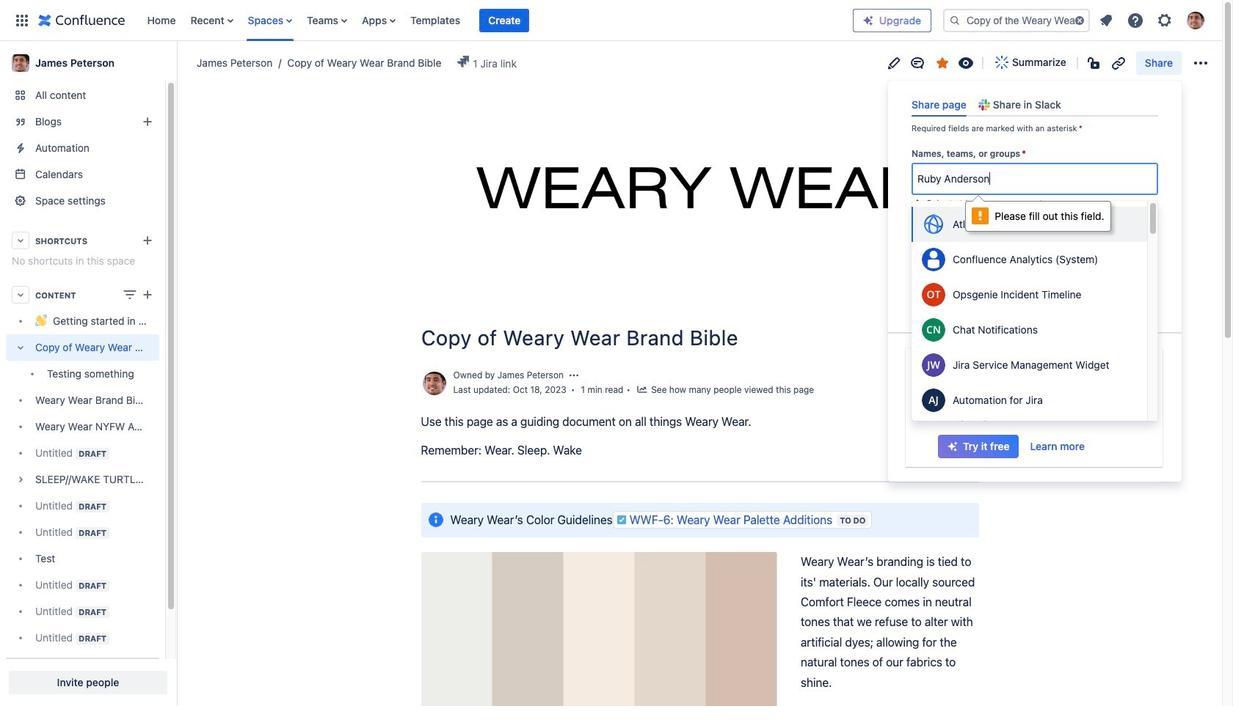 Task type: locate. For each thing, give the bounding box(es) containing it.
create a page image
[[139, 286, 156, 304]]

clear search session image
[[1074, 14, 1086, 26]]

collapse sidebar image
[[160, 48, 192, 78]]

settings icon image
[[1156, 11, 1174, 29]]

tab list
[[906, 92, 1164, 117]]

help icon image
[[1127, 11, 1144, 29]]

banner
[[0, 0, 1222, 41]]

None search field
[[943, 8, 1090, 32]]

list
[[140, 0, 853, 41], [1093, 7, 1213, 33]]

list item
[[480, 8, 530, 32]]

list item inside "global" element
[[480, 8, 530, 32]]

list for premium image
[[1093, 7, 1213, 33]]

no restrictions image
[[1086, 54, 1104, 72]]

notification icon image
[[1097, 11, 1115, 29]]

Search field
[[943, 8, 1090, 32]]

confluence image
[[38, 11, 125, 29], [38, 11, 125, 29]]

0 horizontal spatial list
[[140, 0, 853, 41]]

group
[[938, 435, 1094, 459]]

search image
[[949, 14, 961, 26]]

premium image
[[863, 14, 874, 26]]

tree item
[[6, 335, 159, 388]]

None text field
[[918, 172, 993, 186]]

1 horizontal spatial list
[[1093, 7, 1213, 33]]

global element
[[9, 0, 853, 41]]

tree
[[6, 308, 159, 678]]



Task type: describe. For each thing, give the bounding box(es) containing it.
space element
[[0, 41, 176, 707]]

your profile and preferences image
[[1187, 11, 1205, 29]]

tree inside space element
[[6, 308, 159, 678]]

panel info image
[[427, 512, 445, 529]]

appswitcher icon image
[[13, 11, 31, 29]]

stop watching image
[[957, 54, 975, 72]]

Anything they should know? text field
[[912, 236, 1158, 291]]

more actions image
[[1192, 54, 1210, 72]]

neutrals.png image
[[421, 553, 777, 707]]

list for the appswitcher icon
[[140, 0, 853, 41]]

more information about james peterson image
[[421, 371, 447, 397]]

add shortcut image
[[139, 232, 156, 250]]

error image
[[912, 198, 924, 210]]

copy link image
[[1110, 54, 1127, 72]]

manage page ownership image
[[568, 370, 580, 382]]

edit this page image
[[885, 54, 903, 72]]

tree item inside space element
[[6, 335, 159, 388]]

create a blog image
[[139, 113, 156, 131]]

change view image
[[121, 286, 139, 304]]

unstar image
[[934, 54, 951, 72]]



Task type: vqa. For each thing, say whether or not it's contained in the screenshot.
right 'Work'
no



